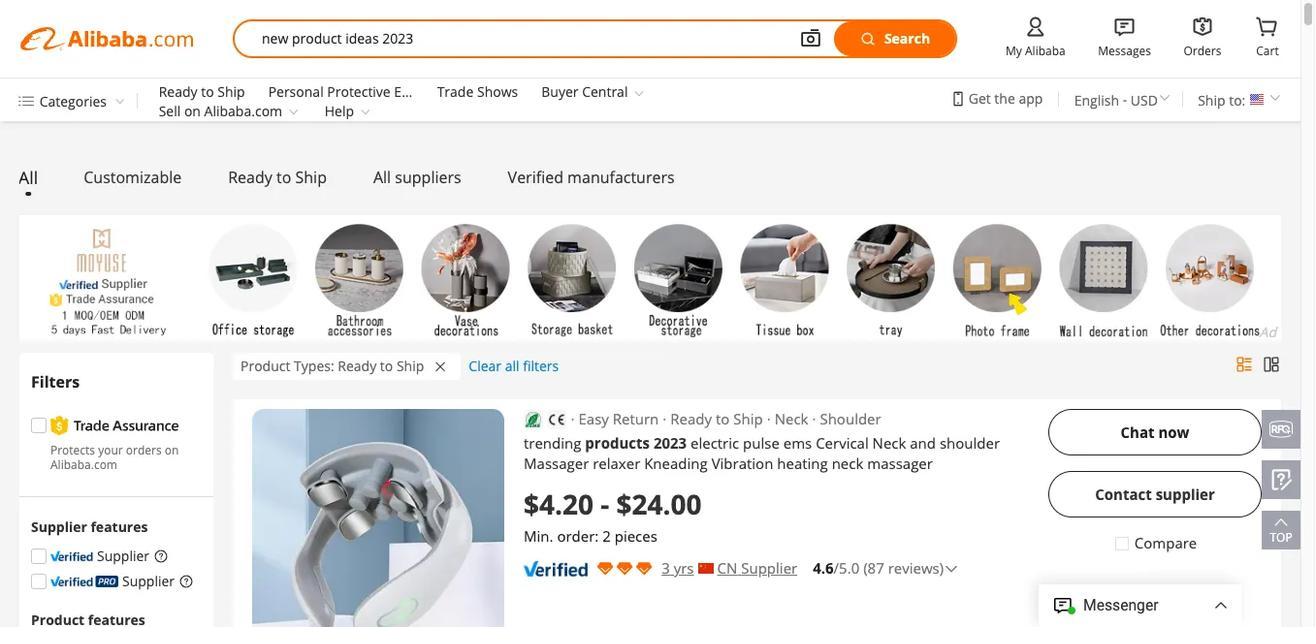 Task type: vqa. For each thing, say whether or not it's contained in the screenshot.
Ready To Ship
yes



Task type: locate. For each thing, give the bounding box(es) containing it.
types:
[[294, 357, 334, 376]]

ship up sell on alibaba.com link
[[218, 83, 245, 101]]

0 horizontal spatial arrow down image
[[286, 104, 302, 120]]

my
[[1006, 43, 1023, 59]]

search
[[885, 29, 931, 48]]

sell on alibaba.com
[[159, 101, 282, 120]]

ship to:
[[1198, 91, 1246, 110]]

1 horizontal spatial arrow down image
[[358, 104, 373, 120]]

flag us image
[[1250, 93, 1265, 108]]

shoulder
[[820, 410, 882, 429]]

ready to ship
[[159, 83, 245, 101], [228, 167, 327, 188], [671, 410, 763, 429]]

personal protective equipment link
[[268, 83, 464, 101]]

now
[[1159, 423, 1190, 442]]

ce image
[[550, 412, 565, 428]]

trending
[[524, 434, 582, 453]]

return
[[613, 410, 659, 429]]

to:
[[1230, 91, 1246, 110]]

buyer
[[542, 83, 579, 101]]

contact supplier link
[[1049, 472, 1262, 518]]

to
[[201, 83, 214, 101], [277, 167, 291, 188], [380, 357, 393, 376], [716, 410, 730, 429]]

ems
[[784, 434, 812, 453]]

ship down help "link"
[[295, 167, 327, 188]]

- left the "usd"
[[1123, 90, 1128, 108]]

 link
[[1255, 13, 1282, 41]]

0 vertical spatial alibaba.com
[[204, 101, 282, 120]]

protects
[[50, 442, 95, 459]]

massager
[[868, 454, 933, 474]]

ready to ship down personal
[[228, 167, 327, 188]]

arrow down image right the "central"
[[632, 86, 647, 101]]

1 vertical spatial ready to ship link
[[228, 167, 327, 188]]

1 vertical spatial supplier link
[[31, 572, 175, 591]]

ready to ship up "electric"
[[671, 410, 763, 429]]

chat
[[1121, 423, 1155, 442]]


[[1112, 13, 1139, 41]]

0 horizontal spatial on
[[165, 442, 179, 459]]

arrow down image right categories
[[110, 93, 126, 109]]

$4.20
[[524, 486, 594, 523]]

0 vertical spatial -
[[1123, 90, 1128, 108]]

all left suppliers
[[374, 167, 391, 188]]

trade
[[437, 83, 474, 101]]

1 vertical spatial -
[[601, 486, 610, 523]]

english - usd
[[1075, 90, 1158, 110]]

protects your orders on alibaba.com
[[50, 442, 179, 474]]

- up 2
[[601, 486, 610, 523]]

orders
[[126, 442, 162, 459]]

customizable link
[[84, 167, 182, 188]]

contact supplier
[[1096, 485, 1216, 504]]

1 vertical spatial on
[[165, 442, 179, 459]]

arrow down image for help
[[358, 104, 373, 120]]

clear all filters link
[[469, 357, 559, 376]]

1 horizontal spatial neck
[[873, 434, 907, 453]]

categories
[[39, 92, 107, 110]]

alibaba.com down personal
[[204, 101, 282, 120]]

cervical
[[816, 434, 869, 453]]

ship up pulse
[[734, 410, 763, 429]]

alibaba.com inside protects your orders on alibaba.com
[[50, 457, 117, 474]]

all suppliers link
[[374, 167, 461, 188]]

1 vertical spatial neck
[[873, 434, 907, 453]]

0 horizontal spatial all
[[19, 166, 38, 189]]

1 horizontal spatial -
[[1123, 90, 1128, 108]]

manufacturers
[[568, 167, 675, 188]]

get
[[969, 89, 991, 108]]

ready to ship link
[[159, 83, 245, 101], [228, 167, 327, 188]]

$4.20 - $24.00 link
[[524, 486, 1029, 523]]

supplier
[[31, 518, 87, 536], [97, 547, 150, 565], [742, 559, 798, 579], [122, 572, 175, 591]]

cart link
[[1257, 42, 1280, 59]]

verified manufacturers link
[[508, 167, 675, 188]]

1 vertical spatial alibaba.com
[[50, 457, 117, 474]]

1 horizontal spatial all
[[374, 167, 391, 188]]

- inside english - usd
[[1123, 90, 1128, 108]]

on right sell
[[184, 101, 201, 120]]

help link
[[325, 101, 354, 120]]

all down category icon
[[19, 166, 38, 189]]

heating
[[777, 454, 828, 474]]

alibaba.com left orders
[[50, 457, 117, 474]]

arrow up image
[[1270, 511, 1293, 535]]

cn image
[[698, 564, 714, 575]]

1 horizontal spatial on
[[184, 101, 201, 120]]

verified manufacturers
[[508, 167, 675, 188]]

arrow down image
[[632, 86, 647, 101], [1156, 89, 1174, 107], [110, 93, 126, 109]]

3 yrs
[[662, 559, 694, 579]]

cn supplier
[[718, 559, 798, 579]]

sell
[[159, 101, 181, 120]]

0 horizontal spatial -
[[601, 486, 610, 523]]

contact
[[1096, 485, 1152, 504]]

trade shows link
[[437, 83, 518, 101]]

- inside $4.20 - $24.00 min. order: 2 pieces
[[601, 486, 610, 523]]

0 horizontal spatial neck
[[775, 410, 809, 429]]

/5.0
[[834, 559, 860, 579]]

arrow down image left ship to:
[[1156, 89, 1174, 107]]


[[1255, 13, 1282, 41]]

messages link
[[1099, 42, 1152, 60]]

ready to ship link down personal
[[228, 167, 327, 188]]

ship
[[218, 83, 245, 101], [1198, 91, 1226, 110], [295, 167, 327, 188], [397, 357, 424, 376], [734, 410, 763, 429]]

app
[[1019, 89, 1043, 108]]

1 vertical spatial ready to ship
[[228, 167, 327, 188]]

mail image
[[461, 433, 485, 457]]

category image
[[16, 90, 34, 113]]

buyer central
[[542, 83, 628, 101]]

arrow down image down personal protective equipment
[[358, 104, 373, 120]]

3
[[662, 559, 670, 579]]

my alibaba link
[[1006, 42, 1066, 60]]

0 vertical spatial ready to ship link
[[159, 83, 245, 101]]

shoulder
[[940, 434, 1000, 453]]

neck up massager
[[873, 434, 907, 453]]

orders link
[[1184, 42, 1222, 60]]

$24.00
[[617, 486, 702, 523]]

0 horizontal spatial alibaba.com
[[50, 457, 117, 474]]

pulse
[[743, 434, 780, 453]]

ready up 2023 at the bottom of the page
[[671, 410, 712, 429]]

ready to ship link up sell on alibaba.com link
[[159, 83, 245, 101]]

on right orders
[[165, 442, 179, 459]]

neck up 'ems'
[[775, 410, 809, 429]]

customizable
[[84, 167, 182, 188]]

arrow down image
[[1267, 89, 1285, 107], [286, 104, 302, 120], [358, 104, 373, 120]]

arrow down image right "flag us" "icon"
[[1267, 89, 1285, 107]]

0 vertical spatial supplier link
[[31, 547, 150, 565]]

chat now link
[[1049, 410, 1262, 456]]

supplier features
[[31, 518, 148, 536]]

 messages
[[1099, 13, 1152, 59]]

your
[[98, 442, 123, 459]]

rohs image
[[526, 412, 542, 428]]

cn
[[718, 559, 738, 579]]

help
[[325, 101, 354, 120]]

the
[[995, 89, 1016, 108]]

trending products 2023
[[524, 434, 687, 453]]

all suppliers
[[374, 167, 461, 188]]

all
[[505, 357, 520, 376]]

arrow down image down personal
[[286, 104, 302, 120]]

1 horizontal spatial arrow down image
[[632, 86, 647, 101]]

usd
[[1131, 91, 1158, 110]]

ready to ship up sell on alibaba.com link
[[159, 83, 245, 101]]

central
[[582, 83, 628, 101]]



Task type: describe. For each thing, give the bounding box(es) containing it.
kneading
[[644, 454, 708, 474]]

- for $4.20
[[601, 486, 610, 523]]


[[1023, 13, 1050, 41]]

arrow down image for sell on alibaba.com
[[286, 104, 302, 120]]

equipment
[[394, 83, 464, 101]]

sell on alibaba.com link
[[159, 101, 282, 120]]

 my alibaba
[[1006, 13, 1066, 59]]

ready down sell on alibaba.com
[[228, 167, 273, 188]]

easy
[[579, 410, 609, 429]]

$4.20 - $24.00 min. order: 2 pieces
[[524, 486, 702, 547]]

ready right "types:"
[[338, 357, 377, 376]]

suppliers
[[395, 167, 461, 188]]

get the app link
[[969, 89, 1043, 108]]

english
[[1075, 91, 1120, 110]]

messages
[[1099, 43, 1152, 59]]

clear
[[469, 357, 502, 376]]

2
[[603, 527, 611, 547]]

2 horizontal spatial arrow down image
[[1156, 89, 1174, 107]]

chat now
[[1121, 423, 1190, 442]]

product
[[241, 357, 290, 376]]

top
[[1270, 530, 1293, 546]]

 link
[[1190, 13, 1217, 41]]

order:
[[557, 527, 599, 547]]

and
[[910, 434, 936, 453]]

to up sell on alibaba.com link
[[201, 83, 214, 101]]

cart
[[1257, 43, 1280, 59]]

1 supplier link from the top
[[31, 547, 150, 565]]

filters
[[31, 372, 80, 393]]

to left close image
[[380, 357, 393, 376]]

get the app
[[969, 89, 1043, 108]]

all for all
[[19, 166, 38, 189]]

 link
[[1112, 13, 1139, 41]]

vibration
[[712, 454, 774, 474]]

2 supplier link from the top
[[31, 572, 175, 591]]

to down personal
[[277, 167, 291, 188]]

trade shows
[[437, 83, 518, 101]]

alibaba
[[1026, 43, 1066, 59]]

4.6
[[813, 559, 834, 579]]

reviews)
[[888, 559, 944, 579]]

ad
[[1260, 323, 1277, 342]]

filters
[[523, 357, 559, 376]]

compare link
[[1114, 534, 1198, 554]]

clear all filters
[[469, 357, 559, 376]]

massager
[[524, 454, 589, 474]]

protective
[[327, 83, 391, 101]]


[[800, 27, 823, 50]]

features
[[91, 518, 148, 536]]

min.
[[524, 527, 554, 547]]

ready up sell
[[159, 83, 198, 101]]

compare
[[1135, 534, 1198, 553]]

on inside protects your orders on alibaba.com
[[165, 442, 179, 459]]

ship left to:
[[1198, 91, 1226, 110]]

close image
[[436, 361, 445, 374]]

 link
[[1023, 13, 1050, 42]]

personal
[[268, 83, 324, 101]]

all for all suppliers
[[374, 167, 391, 188]]

0 horizontal spatial arrow down image
[[110, 93, 126, 109]]

min. order: 2 pieces link
[[524, 527, 1029, 547]]

0 vertical spatial on
[[184, 101, 201, 120]]

all link
[[19, 166, 38, 189]]

product types: ready to ship
[[241, 357, 424, 376]]

0 vertical spatial neck
[[775, 410, 809, 429]]

2023
[[654, 434, 687, 453]]


[[1190, 13, 1217, 41]]

shows
[[477, 83, 518, 101]]

yrs
[[674, 559, 694, 579]]

(87
[[864, 559, 885, 579]]

2 vertical spatial ready to ship
[[671, 410, 763, 429]]

personal protective equipment
[[268, 83, 464, 101]]

neck
[[832, 454, 864, 474]]

women's clothing text field
[[262, 21, 772, 56]]

0 vertical spatial ready to ship
[[159, 83, 245, 101]]

products
[[585, 434, 650, 453]]

 orders
[[1184, 13, 1222, 59]]

2 horizontal spatial arrow down image
[[1267, 89, 1285, 107]]

to up "electric"
[[716, 410, 730, 429]]

buyer central link
[[542, 83, 628, 101]]

pieces
[[615, 527, 658, 547]]

neck inside the electric pulse ems cervical neck and shoulder massager relaxer kneading vibration heating neck massager
[[873, 434, 907, 453]]

- for english
[[1123, 90, 1128, 108]]

electric
[[691, 434, 740, 453]]

1 horizontal spatial alibaba.com
[[204, 101, 282, 120]]

easy return
[[579, 410, 659, 429]]

ship left close image
[[397, 357, 424, 376]]

 search
[[860, 29, 931, 48]]



